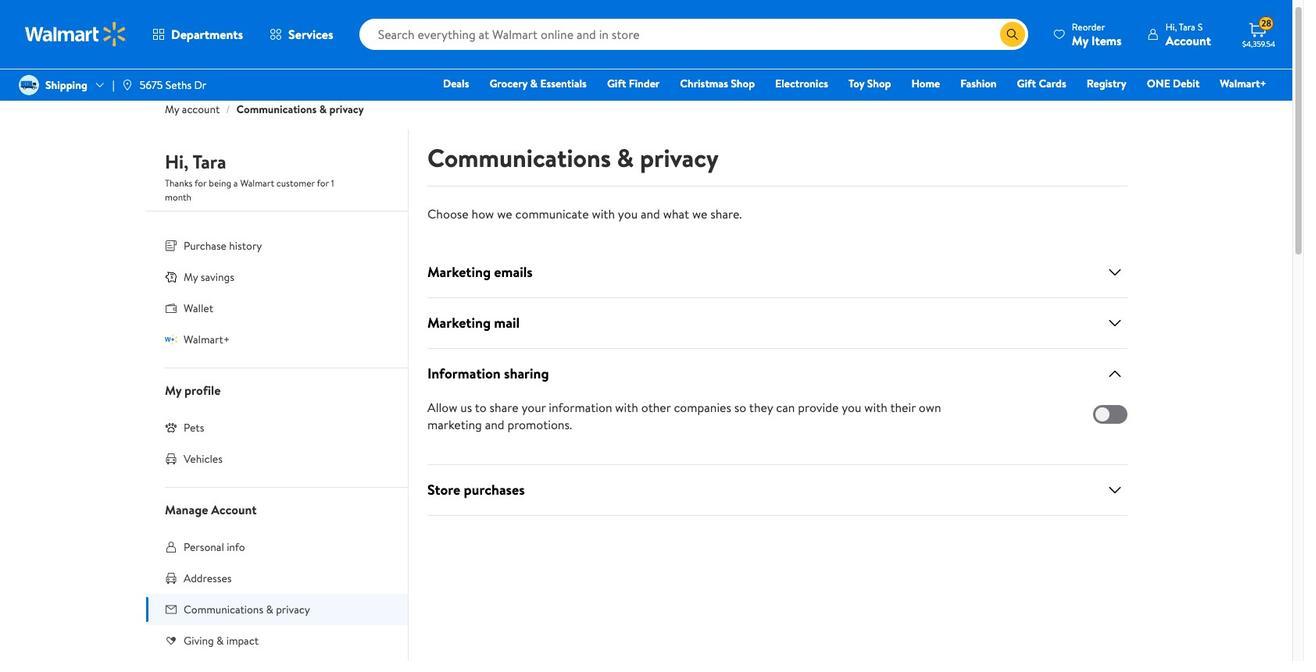 Task type: locate. For each thing, give the bounding box(es) containing it.
0 vertical spatial walmart+ link
[[1213, 75, 1274, 92]]

1 horizontal spatial walmart+ link
[[1213, 75, 1274, 92]]

2 icon image from the top
[[165, 334, 177, 346]]

1 horizontal spatial communications & privacy
[[427, 141, 719, 175]]

pets
[[184, 420, 204, 436]]

gift cards link
[[1010, 75, 1074, 92]]

purchase
[[184, 238, 227, 254]]

my profile
[[165, 382, 221, 399]]

gift inside gift finder link
[[607, 76, 626, 91]]

0 vertical spatial communications & privacy link
[[236, 102, 364, 117]]

gift finder
[[607, 76, 660, 91]]

hi, inside hi, tara thanks for being a walmart customer for 1 month
[[165, 148, 189, 175]]

hi, tara link
[[165, 148, 226, 181]]

gift left finder at top
[[607, 76, 626, 91]]

walmart+ link down $4,359.54 on the top right
[[1213, 75, 1274, 92]]

28
[[1261, 17, 1272, 30]]

0 horizontal spatial and
[[485, 417, 505, 434]]

privacy
[[329, 102, 364, 117], [640, 141, 719, 175], [276, 603, 310, 618]]

walmart+ down $4,359.54 on the top right
[[1220, 76, 1267, 91]]

with left other
[[615, 399, 638, 417]]

1 horizontal spatial we
[[692, 206, 708, 223]]

gift for gift finder
[[607, 76, 626, 91]]

gift left the cards
[[1017, 76, 1036, 91]]

communications right /
[[236, 102, 317, 117]]

0 horizontal spatial walmart+ link
[[146, 324, 408, 356]]

2 gift from the left
[[1017, 76, 1036, 91]]

0 vertical spatial marketing
[[427, 263, 491, 282]]

1 vertical spatial communications
[[427, 141, 611, 175]]

communications & privacy link up impact
[[146, 595, 408, 626]]

communications up the communicate
[[427, 141, 611, 175]]

personal info link
[[146, 532, 408, 563]]

 image
[[19, 75, 39, 95], [121, 79, 133, 91]]

tara inside hi, tara s account
[[1179, 20, 1196, 33]]

1 vertical spatial marketing
[[427, 313, 491, 333]]

2 shop from the left
[[867, 76, 891, 91]]

marketing for marketing emails
[[427, 263, 491, 282]]

choose how we communicate with you and what we share.
[[427, 206, 742, 223]]

for left 1
[[317, 177, 329, 190]]

store purchases
[[427, 481, 525, 500]]

privacy up what
[[640, 141, 719, 175]]

walmart
[[240, 177, 274, 190]]

0 horizontal spatial for
[[195, 177, 207, 190]]

1 horizontal spatial walmart+
[[1220, 76, 1267, 91]]

privacy up giving & impact 'link'
[[276, 603, 310, 618]]

1 horizontal spatial for
[[317, 177, 329, 190]]

one debit link
[[1140, 75, 1207, 92]]

account up info
[[211, 502, 257, 519]]

icon image up my profile
[[165, 334, 177, 346]]

hi, tara thanks for being a walmart customer for 1 month
[[165, 148, 334, 204]]

profile
[[184, 382, 221, 399]]

tara left s
[[1179, 20, 1196, 33]]

0 horizontal spatial we
[[497, 206, 512, 223]]

home link
[[905, 75, 947, 92]]

1 vertical spatial icon image
[[165, 334, 177, 346]]

information
[[549, 399, 612, 417]]

1 vertical spatial walmart+
[[184, 332, 230, 348]]

1 we from the left
[[497, 206, 512, 223]]

your
[[522, 399, 546, 417]]

we right what
[[692, 206, 708, 223]]

christmas
[[680, 76, 728, 91]]

Walmart Site-Wide search field
[[359, 19, 1028, 50]]

services
[[288, 26, 333, 43]]

toy
[[849, 76, 865, 91]]

0 horizontal spatial you
[[618, 206, 638, 223]]

1 shop from the left
[[731, 76, 755, 91]]

2 vertical spatial icon image
[[165, 422, 177, 434]]

1 icon image from the top
[[165, 271, 177, 284]]

0 horizontal spatial walmart+
[[184, 332, 230, 348]]

deals link
[[436, 75, 476, 92]]

2 vertical spatial communications
[[184, 603, 263, 618]]

communications & privacy up impact
[[184, 603, 310, 618]]

my savings link
[[146, 262, 408, 293]]

allow us to share your information with other companies so they can provide you with their own marketing and promotions.
[[427, 399, 941, 434]]

0 horizontal spatial privacy
[[276, 603, 310, 618]]

a
[[234, 177, 238, 190]]

own
[[919, 399, 941, 417]]

registry
[[1087, 76, 1127, 91]]

1 vertical spatial tara
[[193, 148, 226, 175]]

1 horizontal spatial you
[[842, 399, 861, 417]]

giving
[[184, 634, 214, 649]]

1 horizontal spatial shop
[[867, 76, 891, 91]]

dr
[[194, 77, 206, 93]]

my
[[1072, 32, 1089, 49], [165, 102, 179, 117], [184, 270, 198, 285], [165, 382, 181, 399]]

you
[[618, 206, 638, 223], [842, 399, 861, 417]]

2 horizontal spatial privacy
[[640, 141, 719, 175]]

tara inside hi, tara thanks for being a walmart customer for 1 month
[[193, 148, 226, 175]]

with left their
[[864, 399, 888, 417]]

electronics
[[775, 76, 828, 91]]

0 vertical spatial tara
[[1179, 20, 1196, 33]]

hi, up thanks
[[165, 148, 189, 175]]

hi, inside hi, tara s account
[[1166, 20, 1177, 33]]

tara
[[1179, 20, 1196, 33], [193, 148, 226, 175]]

my for my savings
[[184, 270, 198, 285]]

walmart+ link down my savings link
[[146, 324, 408, 356]]

christmas shop
[[680, 76, 755, 91]]

0 horizontal spatial communications & privacy
[[184, 603, 310, 618]]

with right the communicate
[[592, 206, 615, 223]]

information sharing
[[427, 364, 549, 384]]

2 marketing from the top
[[427, 313, 491, 333]]

hi, left s
[[1166, 20, 1177, 33]]

0 vertical spatial privacy
[[329, 102, 364, 117]]

 image left 'shipping'
[[19, 75, 39, 95]]

grocery
[[490, 76, 528, 91]]

you right provide
[[842, 399, 861, 417]]

0 horizontal spatial  image
[[19, 75, 39, 95]]

marketing left the mail
[[427, 313, 491, 333]]

gift inside gift cards link
[[1017, 76, 1036, 91]]

gift finder link
[[600, 75, 667, 92]]

communicate
[[515, 206, 589, 223]]

icon image for my savings
[[165, 271, 177, 284]]

essentials
[[540, 76, 587, 91]]

1 vertical spatial you
[[842, 399, 861, 417]]

marketing up marketing mail
[[427, 263, 491, 282]]

my account / communications & privacy
[[165, 102, 364, 117]]

account up debit on the right
[[1166, 32, 1211, 49]]

1 vertical spatial hi,
[[165, 148, 189, 175]]

1 gift from the left
[[607, 76, 626, 91]]

walmart+ link
[[1213, 75, 1274, 92], [146, 324, 408, 356]]

walmart+
[[1220, 76, 1267, 91], [184, 332, 230, 348]]

0 vertical spatial hi,
[[1166, 20, 1177, 33]]

and left what
[[641, 206, 660, 223]]

1 horizontal spatial tara
[[1179, 20, 1196, 33]]

marketing mail image
[[1106, 314, 1125, 333]]

0 horizontal spatial gift
[[607, 76, 626, 91]]

0 vertical spatial communications & privacy
[[427, 141, 719, 175]]

my left profile
[[165, 382, 181, 399]]

1 marketing from the top
[[427, 263, 491, 282]]

icon image left pets
[[165, 422, 177, 434]]

my left the items
[[1072, 32, 1089, 49]]

icon image for pets
[[165, 422, 177, 434]]

icon image inside my savings link
[[165, 271, 177, 284]]

1 horizontal spatial gift
[[1017, 76, 1036, 91]]

icon image
[[165, 271, 177, 284], [165, 334, 177, 346], [165, 422, 177, 434]]

0 horizontal spatial hi,
[[165, 148, 189, 175]]

5675
[[140, 77, 163, 93]]

icon image inside 'pets' link
[[165, 422, 177, 434]]

communications & privacy up "choose how we communicate with you and what we share." at the top
[[427, 141, 719, 175]]

 image right the |
[[121, 79, 133, 91]]

allow
[[427, 399, 457, 417]]

icon image left my savings
[[165, 271, 177, 284]]

1 horizontal spatial  image
[[121, 79, 133, 91]]

walmart+ down wallet
[[184, 332, 230, 348]]

marketing
[[427, 417, 482, 434]]

emails
[[494, 263, 533, 282]]

my down 5675 seths dr at the top of the page
[[165, 102, 179, 117]]

0 horizontal spatial account
[[211, 502, 257, 519]]

and right us
[[485, 417, 505, 434]]

communications up giving & impact at the left bottom
[[184, 603, 263, 618]]

1 vertical spatial account
[[211, 502, 257, 519]]

& right giving
[[216, 634, 224, 649]]

personal info
[[184, 540, 245, 556]]

&
[[530, 76, 538, 91], [319, 102, 327, 117], [617, 141, 634, 175], [266, 603, 273, 618], [216, 634, 224, 649]]

|
[[112, 77, 115, 93]]

privacy up 1
[[329, 102, 364, 117]]

& up "choose how we communicate with you and what we share." at the top
[[617, 141, 634, 175]]

shop right christmas
[[731, 76, 755, 91]]

1 horizontal spatial account
[[1166, 32, 1211, 49]]

seths
[[166, 77, 192, 93]]

0 vertical spatial icon image
[[165, 271, 177, 284]]

for left being
[[195, 177, 207, 190]]

communications & privacy
[[427, 141, 719, 175], [184, 603, 310, 618]]

shop right toy at the right top
[[867, 76, 891, 91]]

choose
[[427, 206, 469, 223]]

tara for for
[[193, 148, 226, 175]]

account
[[1166, 32, 1211, 49], [211, 502, 257, 519]]

communications & privacy link right /
[[236, 102, 364, 117]]

reorder my items
[[1072, 20, 1122, 49]]

with
[[592, 206, 615, 223], [615, 399, 638, 417], [864, 399, 888, 417]]

0 vertical spatial walmart+
[[1220, 76, 1267, 91]]

1 horizontal spatial and
[[641, 206, 660, 223]]

tara up being
[[193, 148, 226, 175]]

gift for gift cards
[[1017, 76, 1036, 91]]

icon image inside "walmart+" link
[[165, 334, 177, 346]]

& down addresses link
[[266, 603, 273, 618]]

my left savings
[[184, 270, 198, 285]]

we
[[497, 206, 512, 223], [692, 206, 708, 223]]

sharing
[[504, 364, 549, 384]]

cards
[[1039, 76, 1066, 91]]

2 for from the left
[[317, 177, 329, 190]]

and
[[641, 206, 660, 223], [485, 417, 505, 434]]

 image for 5675 seths dr
[[121, 79, 133, 91]]

1 horizontal spatial hi,
[[1166, 20, 1177, 33]]

1 vertical spatial and
[[485, 417, 505, 434]]

communications
[[236, 102, 317, 117], [427, 141, 611, 175], [184, 603, 263, 618]]

for
[[195, 177, 207, 190], [317, 177, 329, 190]]

we right how
[[497, 206, 512, 223]]

you left what
[[618, 206, 638, 223]]

/
[[226, 102, 230, 117]]

shop
[[731, 76, 755, 91], [867, 76, 891, 91]]

what
[[663, 206, 689, 223]]

gift
[[607, 76, 626, 91], [1017, 76, 1036, 91]]

1 horizontal spatial privacy
[[329, 102, 364, 117]]

1
[[331, 177, 334, 190]]

1 vertical spatial walmart+ link
[[146, 324, 408, 356]]

3 icon image from the top
[[165, 422, 177, 434]]

finder
[[629, 76, 660, 91]]

0 horizontal spatial shop
[[731, 76, 755, 91]]

0 horizontal spatial tara
[[193, 148, 226, 175]]



Task type: describe. For each thing, give the bounding box(es) containing it.
impact
[[226, 634, 259, 649]]

addresses link
[[146, 563, 408, 595]]

you inside allow us to share your information with other companies so they can provide you with their own marketing and promotions.
[[842, 399, 861, 417]]

home
[[912, 76, 940, 91]]

my account link
[[165, 102, 220, 117]]

customer
[[276, 177, 315, 190]]

services button
[[256, 16, 347, 53]]

fashion link
[[954, 75, 1004, 92]]

0 vertical spatial you
[[618, 206, 638, 223]]

us
[[460, 399, 472, 417]]

manage account
[[165, 502, 257, 519]]

1 vertical spatial communications & privacy link
[[146, 595, 408, 626]]

so
[[734, 399, 747, 417]]

& right 'grocery'
[[530, 76, 538, 91]]

wallet
[[184, 301, 213, 316]]

history
[[229, 238, 262, 254]]

marketing mail
[[427, 313, 520, 333]]

giving & impact
[[184, 634, 259, 649]]

share.
[[711, 206, 742, 223]]

purchases
[[464, 481, 525, 500]]

toy shop
[[849, 76, 891, 91]]

month
[[165, 191, 192, 204]]

promotions.
[[508, 417, 572, 434]]

tara for account
[[1179, 20, 1196, 33]]

gift cards
[[1017, 76, 1066, 91]]

one debit
[[1147, 76, 1200, 91]]

information sharing image
[[1106, 365, 1125, 384]]

info
[[227, 540, 245, 556]]

to
[[475, 399, 487, 417]]

fashion
[[961, 76, 997, 91]]

electronics link
[[768, 75, 835, 92]]

vehicles
[[184, 452, 223, 467]]

toy shop link
[[842, 75, 898, 92]]

hi, for account
[[1166, 20, 1177, 33]]

personal
[[184, 540, 224, 556]]

wallet link
[[146, 293, 408, 324]]

account
[[182, 102, 220, 117]]

departments
[[171, 26, 243, 43]]

my for my account / communications & privacy
[[165, 102, 179, 117]]

0 vertical spatial account
[[1166, 32, 1211, 49]]

shipping
[[45, 77, 87, 93]]

addresses
[[184, 571, 232, 587]]

shop for toy shop
[[867, 76, 891, 91]]

icon image for walmart+
[[165, 334, 177, 346]]

shop for christmas shop
[[731, 76, 755, 91]]

my for my profile
[[165, 382, 181, 399]]

$4,359.54
[[1243, 38, 1276, 49]]

mail
[[494, 313, 520, 333]]

information
[[427, 364, 501, 384]]

thanks
[[165, 177, 193, 190]]

registry link
[[1080, 75, 1134, 92]]

other
[[641, 399, 671, 417]]

store purchases image
[[1106, 481, 1125, 500]]

being
[[209, 177, 231, 190]]

marketing emails
[[427, 263, 533, 282]]

one
[[1147, 76, 1170, 91]]

Search search field
[[359, 19, 1028, 50]]

grocery & essentials
[[490, 76, 587, 91]]

pets link
[[146, 413, 408, 444]]

their
[[890, 399, 916, 417]]

purchase history
[[184, 238, 262, 254]]

search icon image
[[1006, 28, 1019, 41]]

and inside allow us to share your information with other companies so they can provide you with their own marketing and promotions.
[[485, 417, 505, 434]]

marketing for marketing mail
[[427, 313, 491, 333]]

vehicles link
[[146, 444, 408, 475]]

 image for shipping
[[19, 75, 39, 95]]

2 we from the left
[[692, 206, 708, 223]]

5675 seths dr
[[140, 77, 206, 93]]

1 for from the left
[[195, 177, 207, 190]]

christmas shop link
[[673, 75, 762, 92]]

can
[[776, 399, 795, 417]]

provide
[[798, 399, 839, 417]]

reorder
[[1072, 20, 1105, 33]]

& inside 'link'
[[216, 634, 224, 649]]

walmart image
[[25, 22, 127, 47]]

giving & impact link
[[146, 626, 408, 657]]

1 vertical spatial communications & privacy
[[184, 603, 310, 618]]

0 vertical spatial and
[[641, 206, 660, 223]]

departments button
[[139, 16, 256, 53]]

grocery & essentials link
[[483, 75, 594, 92]]

hi, tara s account
[[1166, 20, 1211, 49]]

manage
[[165, 502, 208, 519]]

savings
[[201, 270, 234, 285]]

2 vertical spatial privacy
[[276, 603, 310, 618]]

share
[[490, 399, 519, 417]]

debit
[[1173, 76, 1200, 91]]

0 vertical spatial communications
[[236, 102, 317, 117]]

my inside reorder my items
[[1072, 32, 1089, 49]]

hi, for thanks for being a walmart customer for 1 month
[[165, 148, 189, 175]]

they
[[749, 399, 773, 417]]

1 vertical spatial privacy
[[640, 141, 719, 175]]

marketing emails image
[[1106, 263, 1125, 282]]

s
[[1198, 20, 1203, 33]]

items
[[1092, 32, 1122, 49]]

deals
[[443, 76, 469, 91]]

& down services
[[319, 102, 327, 117]]



Task type: vqa. For each thing, say whether or not it's contained in the screenshot.
the Communications
yes



